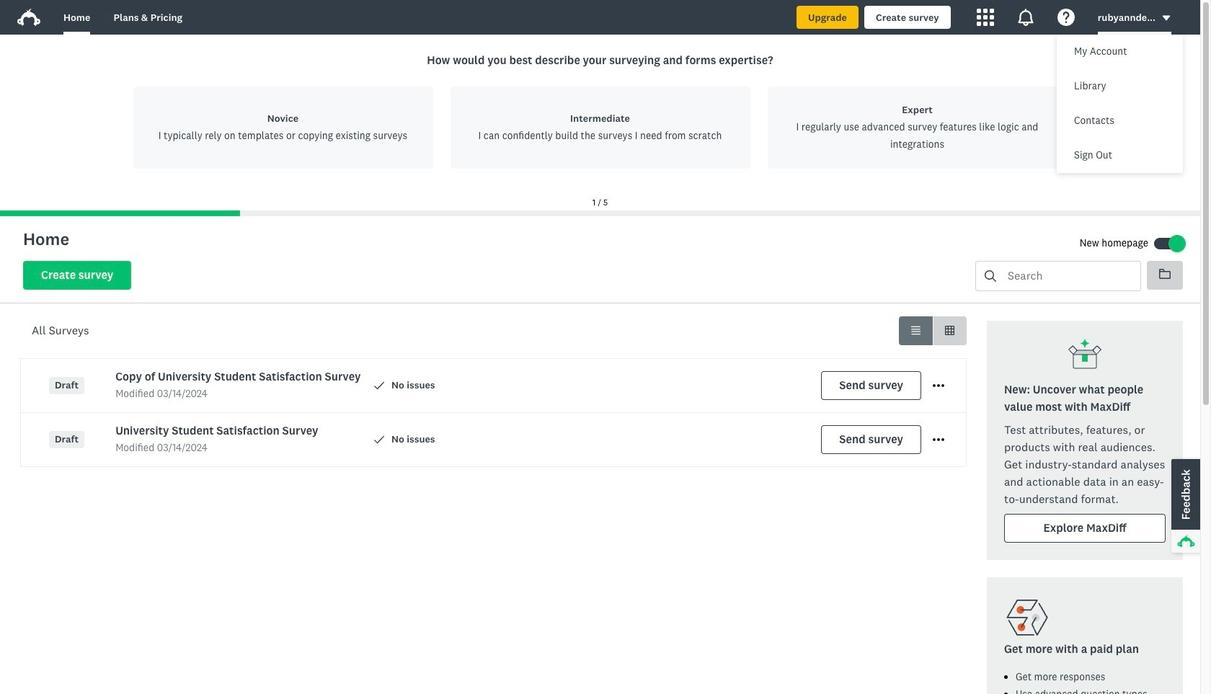 Task type: describe. For each thing, give the bounding box(es) containing it.
4 open menu image from the top
[[933, 439, 945, 441]]

2 folders image from the top
[[1159, 269, 1171, 279]]

1 brand logo image from the top
[[17, 6, 40, 29]]

search image
[[985, 270, 997, 282]]

1 open menu image from the top
[[933, 380, 945, 392]]

3 open menu image from the top
[[933, 434, 945, 446]]

response based pricing icon image
[[1004, 595, 1051, 641]]

no issues image for 2nd open menu icon from the top of the page
[[374, 381, 384, 391]]

2 open menu image from the top
[[933, 384, 945, 387]]



Task type: locate. For each thing, give the bounding box(es) containing it.
1 folders image from the top
[[1159, 268, 1171, 280]]

search image
[[985, 270, 996, 282]]

folders image
[[1159, 268, 1171, 280], [1159, 269, 1171, 279]]

no issues image for 4th open menu icon from the top
[[374, 435, 384, 445]]

max diff icon image
[[1068, 338, 1103, 373]]

no issues image
[[374, 381, 384, 391], [374, 435, 384, 445]]

0 vertical spatial no issues image
[[374, 381, 384, 391]]

2 no issues image from the top
[[374, 435, 384, 445]]

dialog
[[0, 35, 1201, 216]]

1 vertical spatial no issues image
[[374, 435, 384, 445]]

brand logo image
[[17, 6, 40, 29], [17, 9, 40, 26]]

help icon image
[[1058, 9, 1075, 26]]

dropdown arrow icon image
[[1162, 13, 1172, 23], [1163, 16, 1170, 21]]

1 no issues image from the top
[[374, 381, 384, 391]]

2 brand logo image from the top
[[17, 9, 40, 26]]

notification center icon image
[[1017, 9, 1035, 26]]

open menu image
[[933, 380, 945, 392], [933, 384, 945, 387], [933, 434, 945, 446], [933, 439, 945, 441]]

products icon image
[[977, 9, 994, 26], [977, 9, 994, 26]]

group
[[899, 317, 967, 345]]

Search text field
[[997, 262, 1141, 291]]



Task type: vqa. For each thing, say whether or not it's contained in the screenshot.
Dropdown Arrow image
no



